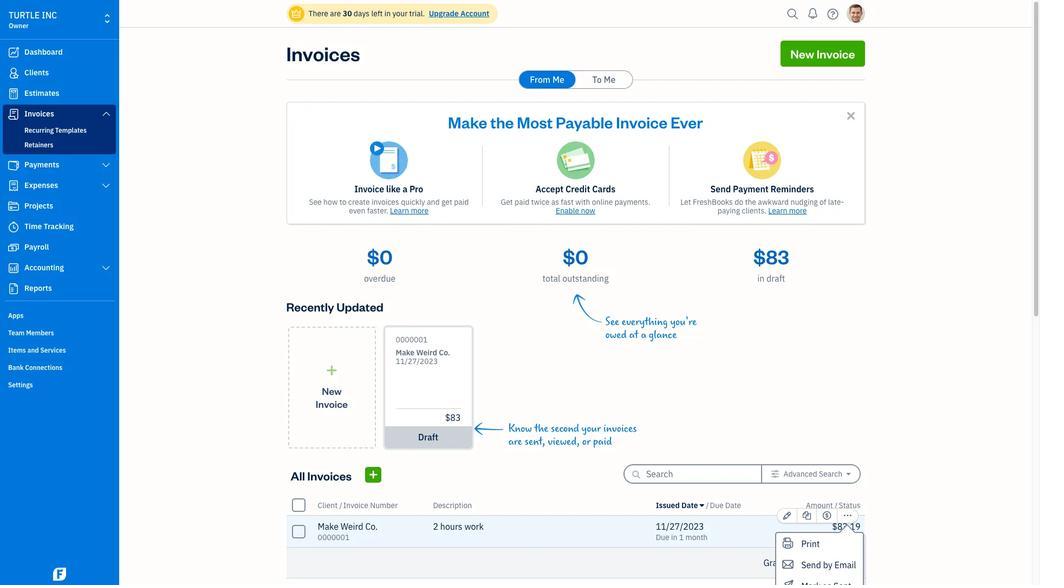 Task type: vqa. For each thing, say whether or not it's contained in the screenshot.


Task type: locate. For each thing, give the bounding box(es) containing it.
2 horizontal spatial in
[[757, 273, 764, 284]]

1 chevron large down image from the top
[[101, 109, 111, 118]]

a
[[403, 184, 407, 194], [641, 329, 646, 341]]

accept credit cards image
[[557, 141, 595, 179]]

chevron large down image
[[101, 109, 111, 118], [101, 161, 111, 170], [101, 181, 111, 190], [101, 264, 111, 272]]

your inside 'know the second your invoices are sent, viewed, or paid'
[[582, 423, 601, 435]]

invoices
[[286, 41, 360, 66], [24, 109, 54, 119], [307, 468, 352, 483]]

make the most payable invoice ever
[[448, 112, 703, 132]]

to me
[[592, 74, 616, 85]]

in inside $83 in draft
[[757, 273, 764, 284]]

the left most
[[490, 112, 514, 132]]

to me link
[[576, 71, 632, 88]]

the up the sent, on the bottom right of page
[[534, 423, 548, 435]]

new invoice link
[[781, 41, 865, 67], [288, 327, 376, 449]]

awkward
[[758, 197, 789, 207]]

0 horizontal spatial caretdown image
[[700, 501, 704, 509]]

caretdown image inside issued date link
[[700, 501, 704, 509]]

your left the trial.
[[392, 9, 408, 18]]

learn more for reminders
[[768, 206, 807, 216]]

invoice
[[817, 46, 855, 61], [616, 112, 667, 132], [354, 184, 384, 194], [316, 397, 348, 410], [343, 500, 368, 510]]

are inside 'know the second your invoices are sent, viewed, or paid'
[[508, 436, 522, 448]]

learn more down "pro"
[[390, 206, 429, 216]]

0 horizontal spatial make
[[318, 521, 339, 532]]

0 horizontal spatial new invoice link
[[288, 327, 376, 449]]

0 vertical spatial due
[[710, 500, 723, 510]]

1 vertical spatial new
[[322, 384, 342, 397]]

projects
[[24, 201, 53, 211]]

/ for client
[[339, 500, 342, 510]]

2 learn more from the left
[[768, 206, 807, 216]]

1 horizontal spatial weird
[[416, 348, 437, 358]]

more down "pro"
[[411, 206, 429, 216]]

apps
[[8, 311, 24, 320]]

0 horizontal spatial and
[[27, 346, 39, 354]]

new down 'search' image
[[790, 46, 814, 61]]

caretdown image
[[846, 470, 851, 478], [700, 501, 704, 509]]

1 horizontal spatial send
[[801, 560, 821, 570]]

1 horizontal spatial me
[[604, 74, 616, 85]]

send inside button
[[801, 560, 821, 570]]

0 horizontal spatial learn more
[[390, 206, 429, 216]]

0 vertical spatial 0000001
[[396, 335, 428, 345]]

and left get
[[427, 197, 440, 207]]

$0 up overdue on the left top
[[367, 244, 393, 269]]

see inside 'see everything you're owed at a glance'
[[605, 316, 619, 328]]

1 vertical spatial new invoice
[[316, 384, 348, 410]]

/
[[339, 500, 342, 510], [706, 500, 709, 510], [835, 500, 838, 510]]

outstanding
[[562, 273, 609, 284]]

2 vertical spatial the
[[534, 423, 548, 435]]

paying
[[718, 206, 740, 216]]

settings link
[[3, 376, 116, 393]]

are left 30
[[330, 9, 341, 18]]

1 learn more from the left
[[390, 206, 429, 216]]

1 vertical spatial send
[[801, 560, 821, 570]]

new invoice down go to help image at the top of page
[[790, 46, 855, 61]]

expenses link
[[3, 176, 116, 196]]

0 vertical spatial 11/27/2023
[[396, 356, 438, 366]]

accounting
[[24, 263, 64, 272]]

invoices up client link
[[307, 468, 352, 483]]

date down 'search' text box
[[725, 500, 741, 510]]

0 horizontal spatial 0000001
[[318, 532, 350, 542]]

late-
[[828, 197, 844, 207]]

upgrade account link
[[427, 9, 489, 18]]

1 vertical spatial new invoice link
[[288, 327, 376, 449]]

1 me from the left
[[552, 74, 564, 85]]

paid inside see how to create invoices quickly and get paid even faster.
[[454, 197, 469, 207]]

send for send by email
[[801, 560, 821, 570]]

report image
[[7, 283, 20, 294]]

invoices for even
[[372, 197, 399, 207]]

more for invoice like a pro
[[411, 206, 429, 216]]

the for know the second your invoices are sent, viewed, or paid
[[534, 423, 548, 435]]

client image
[[7, 68, 20, 79]]

see up 'owed'
[[605, 316, 619, 328]]

1 vertical spatial $83
[[445, 412, 461, 423]]

1 vertical spatial and
[[27, 346, 39, 354]]

learn right faster.
[[390, 206, 409, 216]]

1 horizontal spatial $0
[[563, 244, 588, 269]]

1 horizontal spatial learn
[[768, 206, 787, 216]]

main element
[[0, 0, 146, 585]]

dashboard link
[[3, 43, 116, 62]]

0 horizontal spatial paid
[[454, 197, 469, 207]]

/ left due date
[[706, 500, 709, 510]]

from me link
[[519, 71, 575, 88]]

1 vertical spatial 11/27/2023
[[656, 521, 704, 532]]

1 vertical spatial due
[[656, 532, 669, 542]]

me for to me
[[604, 74, 616, 85]]

chevron large down image for expenses
[[101, 181, 111, 190]]

$83 in draft
[[753, 244, 789, 284]]

0 vertical spatial send
[[710, 184, 731, 194]]

are
[[330, 9, 341, 18], [508, 436, 522, 448]]

0 horizontal spatial your
[[392, 9, 408, 18]]

1 date from the left
[[682, 500, 698, 510]]

invoices for paid
[[603, 423, 637, 435]]

1 vertical spatial co.
[[365, 521, 378, 532]]

chevron large down image down payroll link in the left top of the page
[[101, 264, 111, 272]]

0 horizontal spatial invoices
[[372, 197, 399, 207]]

reports link
[[3, 279, 116, 298]]

and inside see how to create invoices quickly and get paid even faster.
[[427, 197, 440, 207]]

1 horizontal spatial $83
[[753, 244, 789, 269]]

2 vertical spatial make
[[318, 521, 339, 532]]

1 horizontal spatial make
[[396, 348, 414, 358]]

4 chevron large down image from the top
[[101, 264, 111, 272]]

owed
[[605, 329, 627, 341]]

1 / from the left
[[339, 500, 342, 510]]

your up or
[[582, 423, 601, 435]]

2 horizontal spatial paid
[[593, 436, 612, 448]]

0 vertical spatial invoices
[[372, 197, 399, 207]]

3 chevron large down image from the top
[[101, 181, 111, 190]]

chevron large down image down retainers 'link'
[[101, 161, 111, 170]]

1 $0 from the left
[[367, 244, 393, 269]]

2 vertical spatial draft
[[839, 534, 856, 544]]

see everything you're owed at a glance
[[605, 316, 697, 341]]

and
[[427, 197, 440, 207], [27, 346, 39, 354]]

account
[[460, 9, 489, 18]]

invoice down go to help image at the top of page
[[817, 46, 855, 61]]

1 horizontal spatial new
[[790, 46, 814, 61]]

date
[[682, 500, 698, 510], [725, 500, 741, 510]]

invoices inside 'know the second your invoices are sent, viewed, or paid'
[[603, 423, 637, 435]]

1 vertical spatial 0000001
[[318, 532, 350, 542]]

from me
[[530, 74, 564, 85]]

2 horizontal spatial the
[[745, 197, 756, 207]]

0 vertical spatial in
[[384, 9, 391, 18]]

add invoice image
[[368, 468, 378, 481]]

me right from
[[552, 74, 564, 85]]

turtle inc owner
[[9, 10, 57, 30]]

1 vertical spatial the
[[745, 197, 756, 207]]

1 horizontal spatial 0000001
[[396, 335, 428, 345]]

timer image
[[7, 222, 20, 232]]

recurring
[[24, 126, 54, 134]]

see inside see how to create invoices quickly and get paid even faster.
[[309, 197, 322, 207]]

1 horizontal spatial date
[[725, 500, 741, 510]]

co. inside 0000001 make weird co. 11/27/2023
[[439, 348, 450, 358]]

11/27/2023
[[396, 356, 438, 366], [656, 521, 704, 532]]

2 me from the left
[[604, 74, 616, 85]]

owner
[[9, 22, 29, 30]]

0 horizontal spatial draft
[[418, 432, 438, 443]]

invoices inside see how to create invoices quickly and get paid even faster.
[[372, 197, 399, 207]]

learn more for a
[[390, 206, 429, 216]]

you're
[[670, 316, 697, 328]]

/ for amount
[[835, 500, 838, 510]]

due left 1
[[656, 532, 669, 542]]

2 date from the left
[[725, 500, 741, 510]]

bank connections
[[8, 363, 62, 372]]

description link
[[433, 500, 472, 510]]

draft
[[767, 273, 785, 284], [418, 432, 438, 443], [839, 534, 856, 544]]

$0 inside $0 overdue
[[367, 244, 393, 269]]

chevron large down image for payments
[[101, 161, 111, 170]]

and right items
[[27, 346, 39, 354]]

clients.
[[742, 206, 766, 216]]

2 horizontal spatial draft
[[839, 534, 856, 544]]

estimate image
[[7, 88, 20, 99]]

see how to create invoices quickly and get paid even faster.
[[309, 197, 469, 216]]

the inside let freshbooks do the awkward nudging of late- paying clients.
[[745, 197, 756, 207]]

chevron large down image up projects link
[[101, 181, 111, 190]]

learn for a
[[390, 206, 409, 216]]

invoice image
[[7, 109, 20, 120]]

invoice like a pro
[[354, 184, 423, 194]]

0 horizontal spatial weird
[[341, 521, 363, 532]]

2 chevron large down image from the top
[[101, 161, 111, 170]]

11/27/2023 due in 1 month
[[656, 521, 708, 542]]

send payment reminders image
[[743, 141, 781, 179]]

learn right clients.
[[768, 206, 787, 216]]

invoices
[[372, 197, 399, 207], [603, 423, 637, 435]]

send left "by"
[[801, 560, 821, 570]]

$83
[[753, 244, 789, 269], [445, 412, 461, 423]]

viewed,
[[548, 436, 580, 448]]

/ right 'client'
[[339, 500, 342, 510]]

0 horizontal spatial me
[[552, 74, 564, 85]]

1 vertical spatial a
[[641, 329, 646, 341]]

0 vertical spatial your
[[392, 9, 408, 18]]

0 vertical spatial a
[[403, 184, 407, 194]]

1 horizontal spatial /
[[706, 500, 709, 510]]

paid inside 'know the second your invoices are sent, viewed, or paid'
[[593, 436, 612, 448]]

clients link
[[3, 63, 116, 83]]

1 vertical spatial caretdown image
[[700, 501, 704, 509]]

hours
[[440, 521, 462, 532]]

inc
[[42, 10, 57, 21]]

0 horizontal spatial see
[[309, 197, 322, 207]]

0 horizontal spatial due
[[656, 532, 669, 542]]

2 / from the left
[[706, 500, 709, 510]]

invoice right client link
[[343, 500, 368, 510]]

0 vertical spatial co.
[[439, 348, 450, 358]]

due right issued date link
[[710, 500, 723, 510]]

payment image
[[7, 160, 20, 171]]

1 vertical spatial are
[[508, 436, 522, 448]]

1 horizontal spatial are
[[508, 436, 522, 448]]

0000001 inside make weird co. 0000001
[[318, 532, 350, 542]]

cards
[[592, 184, 615, 194]]

new invoice down plus icon
[[316, 384, 348, 410]]

$0 up outstanding
[[563, 244, 588, 269]]

1 learn from the left
[[390, 206, 409, 216]]

0 vertical spatial make
[[448, 112, 487, 132]]

invoices up "recurring"
[[24, 109, 54, 119]]

the right the do
[[745, 197, 756, 207]]

chevron large down image inside payments link
[[101, 161, 111, 170]]

1 horizontal spatial more
[[789, 206, 807, 216]]

a left "pro"
[[403, 184, 407, 194]]

chevron large down image inside expenses link
[[101, 181, 111, 190]]

/ left status link
[[835, 500, 838, 510]]

the for make the most payable invoice ever
[[490, 112, 514, 132]]

$83 for $83
[[445, 412, 461, 423]]

1 horizontal spatial your
[[582, 423, 601, 435]]

grand
[[763, 557, 787, 568]]

make
[[448, 112, 487, 132], [396, 348, 414, 358], [318, 521, 339, 532]]

payments.
[[615, 197, 650, 207]]

issued
[[656, 500, 680, 510]]

1 horizontal spatial due
[[710, 500, 723, 510]]

0 horizontal spatial /
[[339, 500, 342, 510]]

1 horizontal spatial caretdown image
[[846, 470, 851, 478]]

close image
[[845, 109, 857, 122]]

0 horizontal spatial are
[[330, 9, 341, 18]]

invoices down there
[[286, 41, 360, 66]]

date for due date
[[725, 500, 741, 510]]

30
[[343, 9, 352, 18]]

1 horizontal spatial new invoice
[[790, 46, 855, 61]]

search
[[819, 469, 842, 479]]

more down reminders on the top of the page
[[789, 206, 807, 216]]

1 more from the left
[[411, 206, 429, 216]]

services
[[40, 346, 66, 354]]

freshbooks image
[[51, 568, 68, 581]]

1 vertical spatial your
[[582, 423, 601, 435]]

learn more down reminders on the top of the page
[[768, 206, 807, 216]]

twice
[[531, 197, 549, 207]]

retainers
[[24, 141, 53, 149]]

send up freshbooks
[[710, 184, 731, 194]]

1 horizontal spatial new invoice link
[[781, 41, 865, 67]]

$83.19
[[832, 521, 860, 532], [815, 557, 844, 568]]

to
[[340, 197, 346, 207]]

make inside make weird co. 0000001
[[318, 521, 339, 532]]

are down know
[[508, 436, 522, 448]]

amount
[[806, 500, 833, 510]]

edit image
[[783, 509, 791, 522]]

learn more
[[390, 206, 429, 216], [768, 206, 807, 216]]

$83.19 draft
[[832, 521, 860, 544]]

0 vertical spatial weird
[[416, 348, 437, 358]]

1 vertical spatial invoices
[[603, 423, 637, 435]]

fast
[[561, 197, 574, 207]]

date right issued
[[682, 500, 698, 510]]

quickly
[[401, 197, 425, 207]]

caretdown image left "due date" link
[[700, 501, 704, 509]]

freshbooks
[[693, 197, 733, 207]]

1 horizontal spatial paid
[[515, 197, 529, 207]]

chevron large down image inside invoices link
[[101, 109, 111, 118]]

a right at at the right bottom of page
[[641, 329, 646, 341]]

1 horizontal spatial and
[[427, 197, 440, 207]]

1 horizontal spatial co.
[[439, 348, 450, 358]]

2 $0 from the left
[[563, 244, 588, 269]]

$0 for $0 overdue
[[367, 244, 393, 269]]

see left "how"
[[309, 197, 322, 207]]

me right to
[[604, 74, 616, 85]]

1 horizontal spatial draft
[[767, 273, 785, 284]]

1 horizontal spatial the
[[534, 423, 548, 435]]

0 vertical spatial the
[[490, 112, 514, 132]]

0 vertical spatial new
[[790, 46, 814, 61]]

due
[[710, 500, 723, 510], [656, 532, 669, 542]]

1 horizontal spatial see
[[605, 316, 619, 328]]

1 vertical spatial in
[[757, 273, 764, 284]]

chevron large down image for accounting
[[101, 264, 111, 272]]

caretdown image right search
[[846, 470, 851, 478]]

dashboard image
[[7, 47, 20, 58]]

new down plus icon
[[322, 384, 342, 397]]

new inside new invoice
[[322, 384, 342, 397]]

2 more from the left
[[789, 206, 807, 216]]

me
[[552, 74, 564, 85], [604, 74, 616, 85]]

estimates link
[[3, 84, 116, 103]]

add a payment image
[[822, 509, 832, 522]]

$0
[[367, 244, 393, 269], [563, 244, 588, 269]]

accept
[[536, 184, 563, 194]]

recently updated
[[286, 299, 383, 314]]

notifications image
[[804, 3, 821, 24]]

month
[[685, 532, 708, 542]]

1 vertical spatial invoices
[[24, 109, 54, 119]]

left
[[371, 9, 383, 18]]

0 horizontal spatial the
[[490, 112, 514, 132]]

0 horizontal spatial send
[[710, 184, 731, 194]]

$0 inside $0 total outstanding
[[563, 244, 588, 269]]

3 / from the left
[[835, 500, 838, 510]]

2 hours work
[[433, 521, 484, 532]]

0000001 inside 0000001 make weird co. 11/27/2023
[[396, 335, 428, 345]]

0 horizontal spatial co.
[[365, 521, 378, 532]]

advanced
[[784, 469, 817, 479]]

0 horizontal spatial 11/27/2023
[[396, 356, 438, 366]]

0 vertical spatial draft
[[767, 273, 785, 284]]

new invoice link for know the second your invoices are sent, viewed, or paid
[[288, 327, 376, 449]]

0 vertical spatial see
[[309, 197, 322, 207]]

0 vertical spatial and
[[427, 197, 440, 207]]

settings image
[[771, 470, 780, 478]]

weird inside make weird co. 0000001
[[341, 521, 363, 532]]

1 vertical spatial make
[[396, 348, 414, 358]]

the inside 'know the second your invoices are sent, viewed, or paid'
[[534, 423, 548, 435]]

by
[[823, 560, 832, 570]]

1 horizontal spatial 11/27/2023
[[656, 521, 704, 532]]

chevron large down image up recurring templates link
[[101, 109, 111, 118]]

2 vertical spatial in
[[671, 532, 677, 542]]

0 vertical spatial new invoice link
[[781, 41, 865, 67]]

0 horizontal spatial $83
[[445, 412, 461, 423]]

apps link
[[3, 307, 116, 323]]

0 vertical spatial caretdown image
[[846, 470, 851, 478]]

with
[[575, 197, 590, 207]]

0 horizontal spatial date
[[682, 500, 698, 510]]

2 horizontal spatial make
[[448, 112, 487, 132]]

1 horizontal spatial a
[[641, 329, 646, 341]]

2 learn from the left
[[768, 206, 787, 216]]

project image
[[7, 201, 20, 212]]



Task type: describe. For each thing, give the bounding box(es) containing it.
time tracking link
[[3, 217, 116, 237]]

number
[[370, 500, 398, 510]]

paperplane image
[[781, 575, 795, 585]]

recently
[[286, 299, 334, 314]]

items
[[8, 346, 26, 354]]

at
[[629, 329, 638, 341]]

templates
[[55, 126, 87, 134]]

usd
[[846, 558, 860, 568]]

email
[[834, 560, 856, 570]]

pro
[[410, 184, 423, 194]]

draft inside $83 in draft
[[767, 273, 785, 284]]

11/27/2023 inside 0000001 make weird co. 11/27/2023
[[396, 356, 438, 366]]

payments
[[24, 160, 59, 170]]

due inside the 11/27/2023 due in 1 month
[[656, 532, 669, 542]]

clients
[[24, 68, 49, 77]]

tracking
[[44, 222, 74, 231]]

like
[[386, 184, 401, 194]]

more for send payment reminders
[[789, 206, 807, 216]]

invoice up create
[[354, 184, 384, 194]]

accept credit cards get paid twice as fast with online payments. enable now
[[501, 184, 650, 216]]

issued date
[[656, 500, 698, 510]]

retainers link
[[5, 139, 114, 152]]

make inside 0000001 make weird co. 11/27/2023
[[396, 348, 414, 358]]

invoice number link
[[343, 500, 398, 510]]

chart image
[[7, 263, 20, 274]]

see for see how to create invoices quickly and get paid even faster.
[[309, 197, 322, 207]]

expense image
[[7, 180, 20, 191]]

expenses
[[24, 180, 58, 190]]

0 vertical spatial invoices
[[286, 41, 360, 66]]

caretdown image inside advanced search dropdown button
[[846, 470, 851, 478]]

let freshbooks do the awkward nudging of late- paying clients.
[[680, 197, 844, 216]]

know the second your invoices are sent, viewed, or paid
[[508, 423, 637, 448]]

make for make the most payable invoice ever
[[448, 112, 487, 132]]

draft inside $83.19 draft
[[839, 534, 856, 544]]

1 vertical spatial draft
[[418, 432, 438, 443]]

in inside the 11/27/2023 due in 1 month
[[671, 532, 677, 542]]

how
[[323, 197, 338, 207]]

recurring templates
[[24, 126, 87, 134]]

new invoice link for invoices
[[781, 41, 865, 67]]

advanced search
[[784, 469, 842, 479]]

there
[[308, 9, 328, 18]]

accounting link
[[3, 258, 116, 278]]

co. inside make weird co. 0000001
[[365, 521, 378, 532]]

client link
[[318, 500, 339, 510]]

0 vertical spatial are
[[330, 9, 341, 18]]

get
[[501, 197, 513, 207]]

due date link
[[710, 500, 741, 510]]

trial.
[[409, 9, 425, 18]]

search image
[[784, 6, 801, 22]]

go to help image
[[824, 6, 842, 22]]

all invoices
[[291, 468, 352, 483]]

client
[[318, 500, 338, 510]]

send for send payment reminders
[[710, 184, 731, 194]]

2 vertical spatial invoices
[[307, 468, 352, 483]]

from
[[530, 74, 550, 85]]

everything
[[622, 316, 668, 328]]

paid inside "accept credit cards get paid twice as fast with online payments. enable now"
[[515, 197, 529, 207]]

learn for reminders
[[768, 206, 787, 216]]

0 vertical spatial $83.19
[[832, 521, 860, 532]]

due date
[[710, 500, 741, 510]]

$0 total outstanding
[[542, 244, 609, 284]]

dashboard
[[24, 47, 63, 57]]

crown image
[[291, 8, 302, 19]]

11/27/2023 inside the 11/27/2023 due in 1 month
[[656, 521, 704, 532]]

team members
[[8, 329, 54, 337]]

0 horizontal spatial new invoice
[[316, 384, 348, 410]]

issued date link
[[656, 500, 706, 510]]

amount / status
[[806, 500, 860, 510]]

reminders
[[771, 184, 814, 194]]

know
[[508, 423, 532, 435]]

turtle
[[9, 10, 40, 21]]

now
[[581, 206, 595, 216]]

0 vertical spatial new invoice
[[790, 46, 855, 61]]

send by email
[[801, 560, 856, 570]]

team members link
[[3, 324, 116, 341]]

to
[[592, 74, 602, 85]]

bank connections link
[[3, 359, 116, 375]]

:
[[809, 557, 811, 568]]

team
[[8, 329, 25, 337]]

0 horizontal spatial in
[[384, 9, 391, 18]]

chevron large down image for invoices
[[101, 109, 111, 118]]

invoices inside invoices link
[[24, 109, 54, 119]]

members
[[26, 329, 54, 337]]

status
[[839, 500, 860, 510]]

updated
[[336, 299, 383, 314]]

invoice left ever
[[616, 112, 667, 132]]

invoice down plus icon
[[316, 397, 348, 410]]

$0 for $0 total outstanding
[[563, 244, 588, 269]]

weird inside 0000001 make weird co. 11/27/2023
[[416, 348, 437, 358]]

recurring templates link
[[5, 124, 114, 137]]

1 vertical spatial $83.19
[[815, 557, 844, 568]]

glance
[[649, 329, 677, 341]]

there are 30 days left in your trial. upgrade account
[[308, 9, 489, 18]]

most
[[517, 112, 553, 132]]

time tracking
[[24, 222, 74, 231]]

me for from me
[[552, 74, 564, 85]]

a inside 'see everything you're owed at a glance'
[[641, 329, 646, 341]]

nudging
[[791, 197, 818, 207]]

Search text field
[[646, 465, 744, 483]]

all
[[291, 468, 305, 483]]

overdue
[[364, 273, 396, 284]]

more actions image
[[843, 509, 852, 522]]

and inside main element
[[27, 346, 39, 354]]

items and services
[[8, 346, 66, 354]]

upgrade
[[429, 9, 459, 18]]

0 horizontal spatial a
[[403, 184, 407, 194]]

let
[[680, 197, 691, 207]]

invoice like a pro image
[[370, 141, 408, 179]]

send payment reminders
[[710, 184, 814, 194]]

payment
[[733, 184, 769, 194]]

time
[[24, 222, 42, 231]]

status link
[[839, 500, 860, 510]]

date for issued date
[[682, 500, 698, 510]]

duplicate image
[[803, 509, 811, 522]]

payroll
[[24, 242, 49, 252]]

0000001 make weird co. 11/27/2023
[[396, 335, 450, 366]]

enable
[[556, 206, 579, 216]]

days
[[354, 9, 370, 18]]

grand total : $83.19 usd
[[763, 557, 860, 568]]

see for see everything you're owed at a glance
[[605, 316, 619, 328]]

advanced search button
[[762, 465, 859, 483]]

print button
[[776, 533, 863, 554]]

second
[[551, 423, 579, 435]]

2 hours work link
[[420, 515, 651, 547]]

plus image
[[326, 365, 338, 376]]

money image
[[7, 242, 20, 253]]

make for make weird co. 0000001
[[318, 521, 339, 532]]

1
[[679, 532, 684, 542]]

$83 for $83 in draft
[[753, 244, 789, 269]]

sent,
[[525, 436, 545, 448]]

print
[[801, 538, 820, 549]]

credit
[[566, 184, 590, 194]]

amount link
[[806, 500, 835, 510]]



